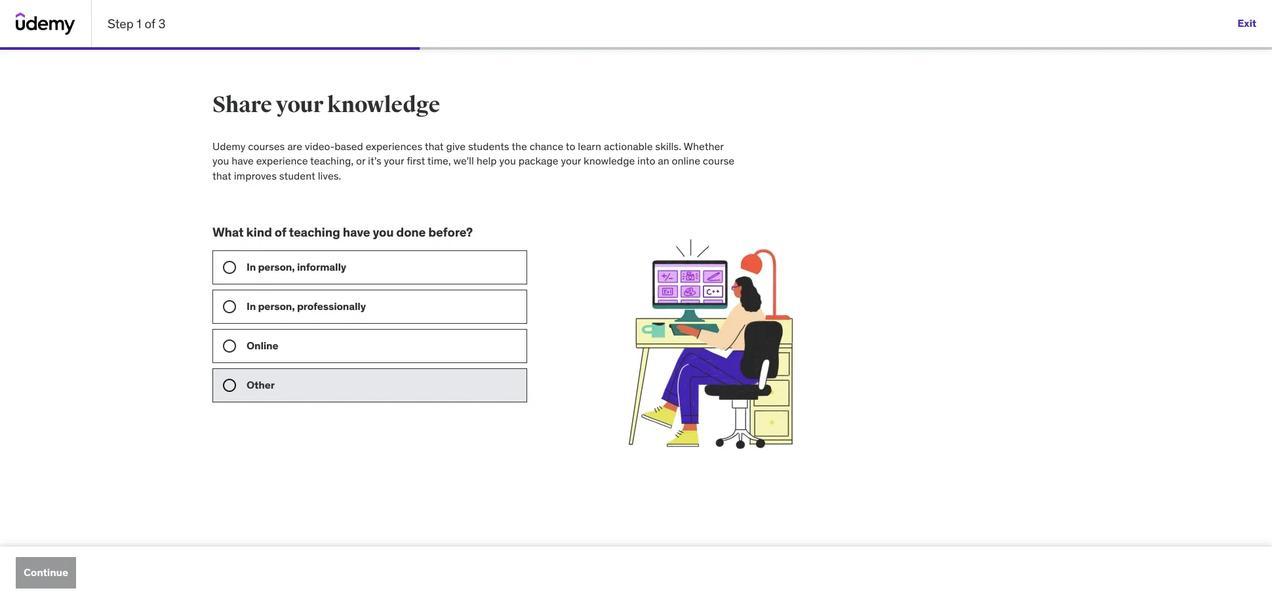 Task type: locate. For each thing, give the bounding box(es) containing it.
0 vertical spatial have
[[232, 154, 254, 167]]

lives.
[[318, 169, 341, 182]]

have
[[232, 154, 254, 167], [343, 224, 370, 240]]

package
[[518, 154, 558, 167]]

step 1 of 3 element
[[0, 47, 420, 50]]

experience
[[256, 154, 308, 167]]

1 person, from the top
[[258, 260, 295, 273]]

have right teaching
[[343, 224, 370, 240]]

1 vertical spatial person,
[[258, 300, 295, 313]]

1 horizontal spatial of
[[275, 224, 286, 240]]

1 vertical spatial knowledge
[[584, 154, 635, 167]]

1 vertical spatial that
[[212, 169, 231, 182]]

into
[[637, 154, 655, 167]]

0 horizontal spatial that
[[212, 169, 231, 182]]

in down kind in the left of the page
[[247, 260, 256, 273]]

your up are
[[276, 91, 323, 119]]

0 horizontal spatial of
[[144, 16, 155, 31]]

first
[[407, 154, 425, 167]]

informally
[[297, 260, 346, 273]]

0 vertical spatial in
[[247, 260, 256, 273]]

knowledge inside udemy courses are video-based experiences that give students the chance to learn actionable skills. whether you have experience teaching, or it's your first time, we'll help you package your knowledge into an online course that improves student lives.
[[584, 154, 635, 167]]

0 horizontal spatial you
[[212, 154, 229, 167]]

of right 1
[[144, 16, 155, 31]]

0 vertical spatial that
[[425, 140, 444, 153]]

1 vertical spatial in
[[247, 300, 256, 313]]

2 in from the top
[[247, 300, 256, 313]]

you down "the"
[[499, 154, 516, 167]]

your down to
[[561, 154, 581, 167]]

of
[[144, 16, 155, 31], [275, 224, 286, 240]]

in for in person, informally
[[247, 260, 256, 273]]

2 horizontal spatial your
[[561, 154, 581, 167]]

in for in person, professionally
[[247, 300, 256, 313]]

professionally
[[297, 300, 366, 313]]

you
[[212, 154, 229, 167], [499, 154, 516, 167], [373, 224, 394, 240]]

your down experiences
[[384, 154, 404, 167]]

knowledge up experiences
[[327, 91, 440, 119]]

of right kind in the left of the page
[[275, 224, 286, 240]]

person, up online
[[258, 300, 295, 313]]

step
[[108, 16, 134, 31]]

teaching,
[[310, 154, 353, 167]]

or
[[356, 154, 365, 167]]

knowledge
[[327, 91, 440, 119], [584, 154, 635, 167]]

teaching
[[289, 224, 340, 240]]

2 person, from the top
[[258, 300, 295, 313]]

in
[[247, 260, 256, 273], [247, 300, 256, 313]]

in up online
[[247, 300, 256, 313]]

of for 3
[[144, 16, 155, 31]]

1 vertical spatial of
[[275, 224, 286, 240]]

online
[[672, 154, 700, 167]]

whether
[[684, 140, 724, 153]]

1 in from the top
[[247, 260, 256, 273]]

have up 'improves'
[[232, 154, 254, 167]]

you down 'udemy'
[[212, 154, 229, 167]]

1
[[137, 16, 141, 31]]

2 horizontal spatial you
[[499, 154, 516, 167]]

skills.
[[655, 140, 681, 153]]

0 vertical spatial knowledge
[[327, 91, 440, 119]]

help
[[476, 154, 497, 167]]

learn
[[578, 140, 601, 153]]

that
[[425, 140, 444, 153], [212, 169, 231, 182]]

1 horizontal spatial have
[[343, 224, 370, 240]]

1 horizontal spatial knowledge
[[584, 154, 635, 167]]

udemy
[[212, 140, 245, 153]]

that down 'udemy'
[[212, 169, 231, 182]]

you left the done
[[373, 224, 394, 240]]

0 horizontal spatial have
[[232, 154, 254, 167]]

that up time,
[[425, 140, 444, 153]]

we'll
[[453, 154, 474, 167]]

0 vertical spatial of
[[144, 16, 155, 31]]

your
[[276, 91, 323, 119], [384, 154, 404, 167], [561, 154, 581, 167]]

person,
[[258, 260, 295, 273], [258, 300, 295, 313]]

student
[[279, 169, 315, 182]]

0 vertical spatial person,
[[258, 260, 295, 273]]

person, down kind in the left of the page
[[258, 260, 295, 273]]

1 horizontal spatial that
[[425, 140, 444, 153]]

what kind of teaching have you done before?
[[212, 224, 473, 240]]

knowledge down actionable
[[584, 154, 635, 167]]

time,
[[427, 154, 451, 167]]

udemy courses are video-based experiences that give students the chance to learn actionable skills. whether you have experience teaching, or it's your first time, we'll help you package your knowledge into an online course that improves student lives.
[[212, 140, 734, 182]]

0 horizontal spatial knowledge
[[327, 91, 440, 119]]

1 vertical spatial have
[[343, 224, 370, 240]]



Task type: describe. For each thing, give the bounding box(es) containing it.
what
[[212, 224, 244, 240]]

the
[[512, 140, 527, 153]]

3
[[158, 16, 166, 31]]

before?
[[428, 224, 473, 240]]

other
[[247, 378, 275, 391]]

share your knowledge
[[212, 91, 440, 119]]

in person, professionally
[[247, 300, 366, 313]]

actionable
[[604, 140, 653, 153]]

exit
[[1238, 17, 1256, 30]]

person, for professionally
[[258, 300, 295, 313]]

continue button
[[16, 557, 76, 589]]

done
[[396, 224, 426, 240]]

have inside udemy courses are video-based experiences that give students the chance to learn actionable skills. whether you have experience teaching, or it's your first time, we'll help you package your knowledge into an online course that improves student lives.
[[232, 154, 254, 167]]

kind
[[246, 224, 272, 240]]

person, for informally
[[258, 260, 295, 273]]

0 horizontal spatial your
[[276, 91, 323, 119]]

experiences
[[366, 140, 422, 153]]

step 1 of 3
[[108, 16, 166, 31]]

in person, informally
[[247, 260, 346, 273]]

it's
[[368, 154, 381, 167]]

video-
[[305, 140, 335, 153]]

of for teaching
[[275, 224, 286, 240]]

based
[[335, 140, 363, 153]]

an
[[658, 154, 669, 167]]

to
[[566, 140, 575, 153]]

online
[[247, 339, 278, 352]]

give
[[446, 140, 466, 153]]

udemy image
[[16, 12, 75, 35]]

students
[[468, 140, 509, 153]]

exit button
[[1238, 8, 1256, 39]]

chance
[[530, 140, 563, 153]]

are
[[287, 140, 302, 153]]

improves
[[234, 169, 277, 182]]

share
[[212, 91, 272, 119]]

1 horizontal spatial you
[[373, 224, 394, 240]]

courses
[[248, 140, 285, 153]]

continue
[[24, 566, 68, 579]]

course
[[703, 154, 734, 167]]

1 horizontal spatial your
[[384, 154, 404, 167]]



Task type: vqa. For each thing, say whether or not it's contained in the screenshot.
'of' associated with teaching
yes



